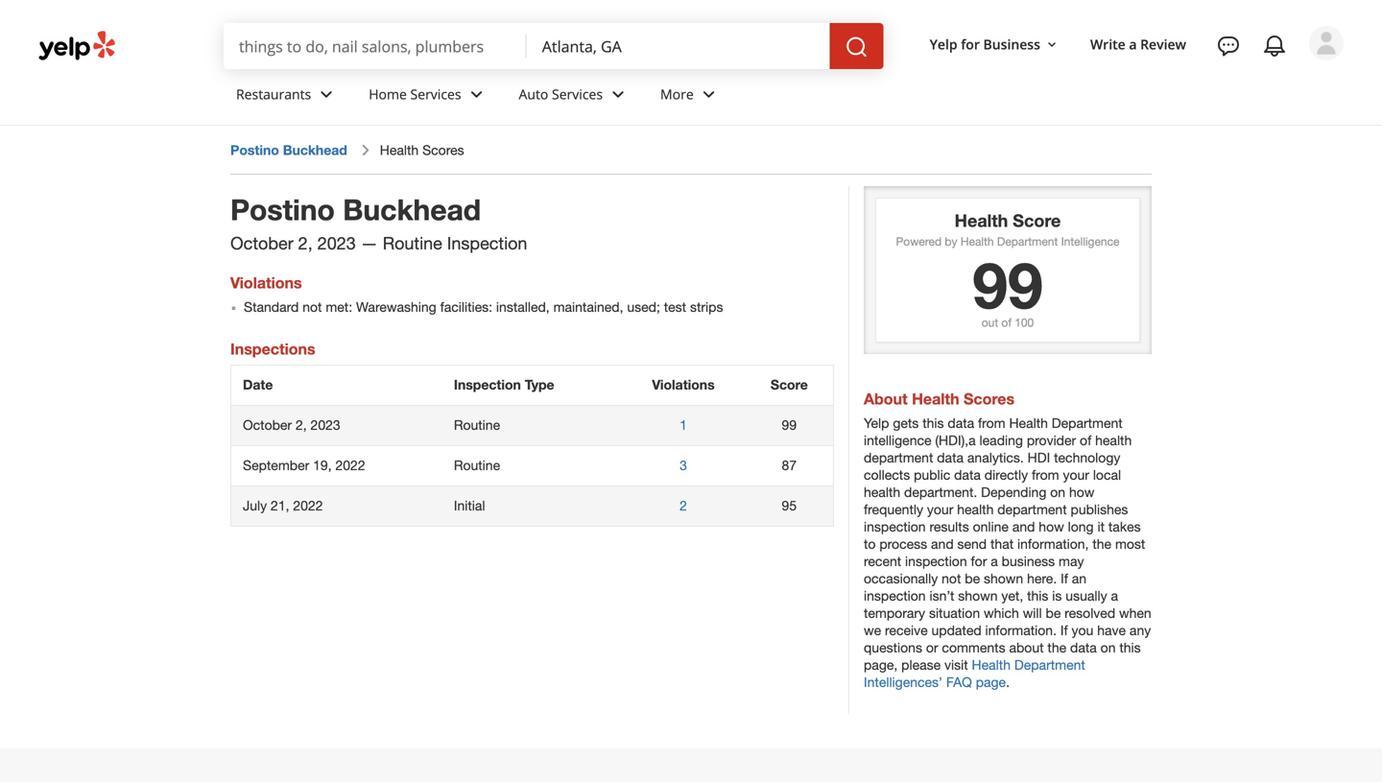 Task type: vqa. For each thing, say whether or not it's contained in the screenshot.


Task type: describe. For each thing, give the bounding box(es) containing it.
business
[[984, 35, 1041, 53]]

things to do, nail salons, plumbers text field
[[224, 23, 527, 69]]

send
[[958, 536, 987, 552]]

health department intelligences' faq page
[[864, 657, 1086, 690]]

2022 for july 21, 2022
[[293, 498, 323, 514]]

0 vertical spatial department
[[864, 450, 934, 466]]

faq
[[947, 674, 972, 690]]

2 vertical spatial this
[[1120, 640, 1141, 656]]

24 chevron down v2 image for restaurants
[[315, 83, 338, 106]]

type
[[525, 377, 555, 393]]

home services
[[369, 85, 461, 103]]

local
[[1093, 467, 1122, 483]]

facilities:
[[440, 299, 493, 315]]

0 vertical spatial this
[[923, 415, 944, 431]]

may
[[1059, 553, 1084, 569]]

0 vertical spatial a
[[1129, 35, 1137, 53]]

1 vertical spatial if
[[1061, 623, 1068, 638]]

an
[[1072, 571, 1087, 587]]

0 vertical spatial and
[[1013, 519, 1035, 535]]

provider
[[1027, 433, 1076, 448]]

1 vertical spatial this
[[1027, 588, 1049, 604]]

2023 inside postino buckhead october 2, 2023                     — routine inspection
[[318, 233, 356, 253]]

.
[[1006, 674, 1010, 690]]

questions
[[864, 640, 923, 656]]

page
[[976, 674, 1006, 690]]

intelligences'
[[864, 674, 943, 690]]

1 vertical spatial department
[[998, 502, 1067, 517]]

1 vertical spatial inspection
[[905, 553, 967, 569]]

1 vertical spatial october
[[243, 417, 292, 433]]

home services link
[[354, 69, 504, 125]]

occasionally
[[864, 571, 938, 587]]

business
[[1002, 553, 1055, 569]]

will
[[1023, 605, 1042, 621]]

100
[[1015, 316, 1034, 329]]

health inside health department intelligences' faq page
[[972, 657, 1011, 673]]

gets
[[893, 415, 919, 431]]

data down (hdi),a at the bottom right of page
[[937, 450, 964, 466]]

95
[[782, 498, 797, 514]]

0 horizontal spatial how
[[1039, 519, 1065, 535]]

buckhead for postino buckhead october 2, 2023                     — routine inspection
[[343, 192, 481, 227]]

1 vertical spatial inspection
[[454, 377, 521, 393]]

health up by
[[955, 210, 1008, 231]]

we
[[864, 623, 882, 638]]

auto
[[519, 85, 549, 103]]

16 chevron down v2 image
[[1045, 37, 1060, 52]]

—
[[361, 233, 378, 253]]

buckhead for postino buckhead
[[283, 142, 347, 158]]

0 vertical spatial inspection
[[864, 519, 926, 535]]

of inside health score powered by health department intelligence 99 out of 100
[[1002, 316, 1012, 329]]

met:
[[326, 299, 352, 315]]

yelp for business button
[[922, 27, 1068, 62]]

usually
[[1066, 588, 1108, 604]]

1 vertical spatial shown
[[958, 588, 998, 604]]

0 horizontal spatial 99
[[782, 417, 797, 433]]

public
[[914, 467, 951, 483]]

to
[[864, 536, 876, 552]]

strips
[[690, 299, 723, 315]]

july 21, 2022
[[243, 498, 323, 514]]

24 chevron down v2 image for home services
[[465, 83, 488, 106]]

yelp gets this data from health department intelligence (hdi),a leading provider of health department data analytics.  hdi technology collects public data directly from your local health department. depending on how frequently your health department publishes inspection results online and how long it takes to process and send that information, the most recent inspection for a business may occasionally not be shown here. if an inspection isn't shown yet, this is usually a temporary situation which will be resolved when we receive updated information.                 if you have any questions or comments about the data on this page, please visit
[[864, 415, 1152, 673]]

not inside yelp gets this data from health department intelligence (hdi),a leading provider of health department data analytics.  hdi technology collects public data directly from your local health department. depending on how frequently your health department publishes inspection results online and how long it takes to process and send that information, the most recent inspection for a business may occasionally not be shown here. if an inspection isn't shown yet, this is usually a temporary situation which will be resolved when we receive updated information.                 if you have any questions or comments about the data on this page, please visit
[[942, 571, 961, 587]]

which
[[984, 605, 1019, 621]]

0 horizontal spatial scores
[[423, 142, 464, 158]]

0 vertical spatial on
[[1051, 484, 1066, 500]]

home
[[369, 85, 407, 103]]

maintained,
[[554, 299, 624, 315]]

score inside health score powered by health department intelligence 99 out of 100
[[1013, 210, 1061, 231]]

july
[[243, 498, 267, 514]]

postino buckhead link
[[230, 142, 347, 158]]

here.
[[1027, 571, 1057, 587]]

24 chevron down v2 image for auto services
[[607, 83, 630, 106]]

standard
[[244, 299, 299, 315]]

inspection inside postino buckhead october 2, 2023                     — routine inspection
[[447, 233, 528, 253]]

out
[[982, 316, 999, 329]]

99 inside health score powered by health department intelligence 99 out of 100
[[973, 247, 1043, 323]]

department.
[[904, 484, 978, 500]]

information,
[[1018, 536, 1089, 552]]

1 vertical spatial score
[[771, 377, 808, 393]]

1 vertical spatial be
[[1046, 605, 1061, 621]]

health department intelligences' faq page link
[[864, 657, 1086, 690]]

yelp for yelp gets this data from health department intelligence (hdi),a leading provider of health department data analytics.  hdi technology collects public data directly from your local health department. depending on how frequently your health department publishes inspection results online and how long it takes to process and send that information, the most recent inspection for a business may occasionally not be shown here. if an inspection isn't shown yet, this is usually a temporary situation which will be resolved when we receive updated information.                 if you have any questions or comments about the data on this page, please visit
[[864, 415, 890, 431]]

write a review link
[[1083, 27, 1194, 62]]

0 vertical spatial health
[[1096, 433, 1132, 448]]

most
[[1116, 536, 1146, 552]]

data up (hdi),a at the bottom right of page
[[948, 415, 975, 431]]

long
[[1068, 519, 1094, 535]]

health scores
[[380, 142, 464, 158]]

(hdi),a
[[936, 433, 976, 448]]

1 horizontal spatial scores
[[964, 390, 1015, 408]]

health right by
[[961, 235, 994, 248]]

postino buckhead october 2, 2023                     — routine inspection
[[230, 192, 528, 253]]

address, neighborhood, city, state or zip text field
[[527, 23, 830, 69]]

postino for postino buckhead
[[230, 142, 279, 158]]

auto services link
[[504, 69, 645, 125]]

not inside 'violations standard not met: warewashing facilities: installed, maintained, used; test strips'
[[303, 299, 322, 315]]

0 horizontal spatial health
[[864, 484, 901, 500]]

isn't
[[930, 588, 955, 604]]

health score powered by health department intelligence 99 out of 100
[[896, 210, 1120, 329]]

warewashing
[[356, 299, 437, 315]]

restaurants
[[236, 85, 311, 103]]

have
[[1098, 623, 1126, 638]]

about
[[1010, 640, 1044, 656]]

collects
[[864, 467, 910, 483]]

2 vertical spatial inspection
[[864, 588, 926, 604]]

0 horizontal spatial be
[[965, 571, 980, 587]]

of inside yelp gets this data from health department intelligence (hdi),a leading provider of health department data analytics.  hdi technology collects public data directly from your local health department. depending on how frequently your health department publishes inspection results online and how long it takes to process and send that information, the most recent inspection for a business may occasionally not be shown here. if an inspection isn't shown yet, this is usually a temporary situation which will be resolved when we receive updated information.                 if you have any questions or comments about the data on this page, please visit
[[1080, 433, 1092, 448]]

services for home services
[[410, 85, 461, 103]]

2022 for september 19, 2022
[[336, 457, 365, 473]]

yet,
[[1002, 588, 1024, 604]]

notifications image
[[1264, 35, 1287, 58]]

review
[[1141, 35, 1187, 53]]

1 vertical spatial your
[[927, 502, 954, 517]]

information.
[[986, 623, 1057, 638]]

2 vertical spatial health
[[957, 502, 994, 517]]

2, inside postino buckhead october 2, 2023                     — routine inspection
[[298, 233, 313, 253]]

0 vertical spatial shown
[[984, 571, 1024, 587]]

1 vertical spatial 2,
[[296, 417, 307, 433]]

about
[[864, 390, 908, 408]]

october 2, 2023
[[243, 417, 341, 433]]

intelligence
[[1061, 235, 1120, 248]]

yelp for business
[[930, 35, 1041, 53]]



Task type: locate. For each thing, give the bounding box(es) containing it.
your
[[1063, 467, 1090, 483], [927, 502, 954, 517]]

routine for 2023
[[454, 417, 500, 433]]

buckhead inside postino buckhead october 2, 2023                     — routine inspection
[[343, 192, 481, 227]]

installed,
[[496, 299, 550, 315]]

september 19, 2022
[[243, 457, 365, 473]]

postino for postino buckhead october 2, 2023                     — routine inspection
[[230, 192, 335, 227]]

routine down inspection type on the left of page
[[454, 417, 500, 433]]

0 vertical spatial department
[[997, 235, 1058, 248]]

1 vertical spatial department
[[1052, 415, 1123, 431]]

1 24 chevron down v2 image from the left
[[315, 83, 338, 106]]

inspection
[[447, 233, 528, 253], [454, 377, 521, 393]]

0 vertical spatial how
[[1070, 484, 1095, 500]]

0 vertical spatial scores
[[423, 142, 464, 158]]

your down department.
[[927, 502, 954, 517]]

auto services
[[519, 85, 603, 103]]

1 horizontal spatial this
[[1027, 588, 1049, 604]]

2 none field from the left
[[527, 23, 830, 69]]

department down depending
[[998, 502, 1067, 517]]

scores down home services link
[[423, 142, 464, 158]]

24 chevron down v2 image for more
[[698, 83, 721, 106]]

directly
[[985, 467, 1028, 483]]

and up that
[[1013, 519, 1035, 535]]

1 horizontal spatial on
[[1101, 640, 1116, 656]]

0 vertical spatial inspection
[[447, 233, 528, 253]]

situation
[[929, 605, 980, 621]]

1 vertical spatial for
[[971, 553, 987, 569]]

inspection
[[864, 519, 926, 535], [905, 553, 967, 569], [864, 588, 926, 604]]

0 horizontal spatial score
[[771, 377, 808, 393]]

1 vertical spatial health
[[864, 484, 901, 500]]

postino down postino buckhead
[[230, 192, 335, 227]]

3
[[680, 457, 687, 473]]

from down hdi
[[1032, 467, 1060, 483]]

violations inside 'violations standard not met: warewashing facilities: installed, maintained, used; test strips'
[[230, 274, 302, 292]]

1 horizontal spatial the
[[1093, 536, 1112, 552]]

1 vertical spatial violations
[[652, 377, 715, 393]]

inspections
[[230, 340, 315, 358]]

of up technology
[[1080, 433, 1092, 448]]

it
[[1098, 519, 1105, 535]]

24 chevron down v2 image
[[607, 83, 630, 106], [698, 83, 721, 106]]

department
[[997, 235, 1058, 248], [1052, 415, 1123, 431], [1015, 657, 1086, 673]]

1 horizontal spatial yelp
[[930, 35, 958, 53]]

0 vertical spatial 2022
[[336, 457, 365, 473]]

24 chevron down v2 image inside restaurants link
[[315, 83, 338, 106]]

inspection up 'violations standard not met: warewashing facilities: installed, maintained, used; test strips'
[[447, 233, 528, 253]]

yelp inside yelp gets this data from health department intelligence (hdi),a leading provider of health department data analytics.  hdi technology collects public data directly from your local health department. depending on how frequently your health department publishes inspection results online and how long it takes to process and send that information, the most recent inspection for a business may occasionally not be shown here. if an inspection isn't shown yet, this is usually a temporary situation which will be resolved when we receive updated information.                 if you have any questions or comments about the data on this page, please visit
[[864, 415, 890, 431]]

2 24 chevron down v2 image from the left
[[698, 83, 721, 106]]

health up page
[[972, 657, 1011, 673]]

messages image
[[1217, 35, 1241, 58]]

october up september
[[243, 417, 292, 433]]

24 chevron down v2 image inside auto services link
[[607, 83, 630, 106]]

none field up home
[[224, 23, 527, 69]]

0 horizontal spatial on
[[1051, 484, 1066, 500]]

1 vertical spatial 2022
[[293, 498, 323, 514]]

or
[[926, 640, 939, 656]]

any
[[1130, 623, 1151, 638]]

1 vertical spatial the
[[1048, 640, 1067, 656]]

for inside yelp gets this data from health department intelligence (hdi),a leading provider of health department data analytics.  hdi technology collects public data directly from your local health department. depending on how frequently your health department publishes inspection results online and how long it takes to process and send that information, the most recent inspection for a business may occasionally not be shown here. if an inspection isn't shown yet, this is usually a temporary situation which will be resolved when we receive updated information.                 if you have any questions or comments about the data on this page, please visit
[[971, 553, 987, 569]]

99 right by
[[973, 247, 1043, 323]]

the down it
[[1093, 536, 1112, 552]]

depending
[[981, 484, 1047, 500]]

0 vertical spatial yelp
[[930, 35, 958, 53]]

0 vertical spatial not
[[303, 299, 322, 315]]

yelp left business
[[930, 35, 958, 53]]

used;
[[627, 299, 660, 315]]

temporary
[[864, 605, 926, 621]]

user actions element
[[915, 24, 1371, 142]]

updated
[[932, 623, 982, 638]]

0 horizontal spatial from
[[978, 415, 1006, 431]]

1 vertical spatial routine
[[454, 417, 500, 433]]

violations up standard
[[230, 274, 302, 292]]

1 vertical spatial from
[[1032, 467, 1060, 483]]

0 vertical spatial the
[[1093, 536, 1112, 552]]

violations
[[230, 274, 302, 292], [652, 377, 715, 393]]

inspection up the isn't
[[905, 553, 967, 569]]

1 horizontal spatial your
[[1063, 467, 1090, 483]]

department inside health score powered by health department intelligence 99 out of 100
[[997, 235, 1058, 248]]

about health scores
[[864, 390, 1015, 408]]

department
[[864, 450, 934, 466], [998, 502, 1067, 517]]

not left met:
[[303, 299, 322, 315]]

process
[[880, 536, 928, 552]]

frequently
[[864, 502, 924, 517]]

24 chevron down v2 image right auto services
[[607, 83, 630, 106]]

for
[[961, 35, 980, 53], [971, 553, 987, 569]]

None search field
[[224, 23, 884, 69]]

if left you
[[1061, 623, 1068, 638]]

21,
[[271, 498, 289, 514]]

violations for violations
[[652, 377, 715, 393]]

routine up "initial"
[[454, 457, 500, 473]]

be down send
[[965, 571, 980, 587]]

for inside yelp for business button
[[961, 35, 980, 53]]

1 vertical spatial a
[[991, 553, 998, 569]]

department down intelligence
[[864, 450, 934, 466]]

you
[[1072, 623, 1094, 638]]

1 horizontal spatial from
[[1032, 467, 1060, 483]]

1 vertical spatial how
[[1039, 519, 1065, 535]]

24 chevron down v2 image right restaurants
[[315, 83, 338, 106]]

more
[[661, 85, 694, 103]]

postino down restaurants
[[230, 142, 279, 158]]

0 horizontal spatial services
[[410, 85, 461, 103]]

87
[[782, 457, 797, 473]]

2,
[[298, 233, 313, 253], [296, 417, 307, 433]]

be
[[965, 571, 980, 587], [1046, 605, 1061, 621]]

0 horizontal spatial this
[[923, 415, 944, 431]]

0 vertical spatial score
[[1013, 210, 1061, 231]]

2022 right 19,
[[336, 457, 365, 473]]

recent
[[864, 553, 902, 569]]

1 vertical spatial buckhead
[[343, 192, 481, 227]]

if left an at the right bottom
[[1061, 571, 1069, 587]]

visit
[[945, 657, 968, 673]]

date
[[243, 377, 273, 393]]

this down the here.
[[1027, 588, 1049, 604]]

postino inside postino buckhead october 2, 2023                     — routine inspection
[[230, 192, 335, 227]]

0 horizontal spatial the
[[1048, 640, 1067, 656]]

if
[[1061, 571, 1069, 587], [1061, 623, 1068, 638]]

0 horizontal spatial your
[[927, 502, 954, 517]]

on right depending
[[1051, 484, 1066, 500]]

a right usually
[[1111, 588, 1119, 604]]

2, up september 19, 2022
[[296, 417, 307, 433]]

your down technology
[[1063, 467, 1090, 483]]

how up the information,
[[1039, 519, 1065, 535]]

a right write
[[1129, 35, 1137, 53]]

leading
[[980, 433, 1023, 448]]

routine inside postino buckhead october 2, 2023                     — routine inspection
[[383, 233, 442, 253]]

0 horizontal spatial yelp
[[864, 415, 890, 431]]

department inside health department intelligences' faq page
[[1015, 657, 1086, 673]]

yelp
[[930, 35, 958, 53], [864, 415, 890, 431]]

0 horizontal spatial 2022
[[293, 498, 323, 514]]

2 services from the left
[[552, 85, 603, 103]]

1 horizontal spatial not
[[942, 571, 961, 587]]

initial
[[454, 498, 485, 514]]

0 horizontal spatial 24 chevron down v2 image
[[607, 83, 630, 106]]

1 services from the left
[[410, 85, 461, 103]]

0 vertical spatial buckhead
[[283, 142, 347, 158]]

1 horizontal spatial department
[[998, 502, 1067, 517]]

services right auto
[[552, 85, 603, 103]]

2023 up 19,
[[311, 417, 341, 433]]

department down "about"
[[1015, 657, 1086, 673]]

2 horizontal spatial this
[[1120, 640, 1141, 656]]

for down send
[[971, 553, 987, 569]]

2
[[680, 498, 687, 514]]

1 horizontal spatial score
[[1013, 210, 1061, 231]]

routine
[[383, 233, 442, 253], [454, 417, 500, 433], [454, 457, 500, 473]]

24 chevron down v2 image left auto
[[465, 83, 488, 106]]

health up the "provider"
[[1010, 415, 1048, 431]]

be down is
[[1046, 605, 1061, 621]]

1 horizontal spatial 2022
[[336, 457, 365, 473]]

24 chevron down v2 image
[[315, 83, 338, 106], [465, 83, 488, 106]]

october inside postino buckhead october 2, 2023                     — routine inspection
[[230, 233, 294, 253]]

on down have
[[1101, 640, 1116, 656]]

data down you
[[1071, 640, 1097, 656]]

health inside yelp gets this data from health department intelligence (hdi),a leading provider of health department data analytics.  hdi technology collects public data directly from your local health department. depending on how frequently your health department publishes inspection results online and how long it takes to process and send that information, the most recent inspection for a business may occasionally not be shown here. if an inspection isn't shown yet, this is usually a temporary situation which will be resolved when we receive updated information.                 if you have any questions or comments about the data on this page, please visit
[[1010, 415, 1048, 431]]

the right "about"
[[1048, 640, 1067, 656]]

0 vertical spatial be
[[965, 571, 980, 587]]

1 24 chevron down v2 image from the left
[[607, 83, 630, 106]]

1 vertical spatial of
[[1080, 433, 1092, 448]]

receive
[[885, 623, 928, 638]]

0 vertical spatial october
[[230, 233, 294, 253]]

1 horizontal spatial health
[[957, 502, 994, 517]]

1 vertical spatial 99
[[782, 417, 797, 433]]

1 vertical spatial postino
[[230, 192, 335, 227]]

24 chevron down v2 image inside more link
[[698, 83, 721, 106]]

0 vertical spatial 99
[[973, 247, 1043, 323]]

shown up the situation
[[958, 588, 998, 604]]

0 horizontal spatial not
[[303, 299, 322, 315]]

yelp for yelp for business
[[930, 35, 958, 53]]

0 vertical spatial routine
[[383, 233, 442, 253]]

health up 'online' in the bottom right of the page
[[957, 502, 994, 517]]

routine right —
[[383, 233, 442, 253]]

2022
[[336, 457, 365, 473], [293, 498, 323, 514]]

of
[[1002, 316, 1012, 329], [1080, 433, 1092, 448]]

results
[[930, 519, 969, 535]]

0 horizontal spatial a
[[991, 553, 998, 569]]

yelp inside yelp for business button
[[930, 35, 958, 53]]

0 vertical spatial from
[[978, 415, 1006, 431]]

24 chevron down v2 image inside home services link
[[465, 83, 488, 106]]

department up technology
[[1052, 415, 1123, 431]]

september
[[243, 457, 309, 473]]

2, left —
[[298, 233, 313, 253]]

1 vertical spatial and
[[931, 536, 954, 552]]

0 vertical spatial 2023
[[318, 233, 356, 253]]

resolved
[[1065, 605, 1116, 621]]

restaurants link
[[221, 69, 354, 125]]

yelp down the about
[[864, 415, 890, 431]]

test
[[664, 299, 687, 315]]

0 vertical spatial your
[[1063, 467, 1090, 483]]

None field
[[224, 23, 527, 69], [527, 23, 830, 69]]

1 horizontal spatial of
[[1080, 433, 1092, 448]]

99 up the '87'
[[782, 417, 797, 433]]

1 horizontal spatial 24 chevron down v2 image
[[465, 83, 488, 106]]

that
[[991, 536, 1014, 552]]

write
[[1091, 35, 1126, 53]]

comments
[[942, 640, 1006, 656]]

services inside home services link
[[410, 85, 461, 103]]

1 horizontal spatial a
[[1111, 588, 1119, 604]]

business categories element
[[221, 69, 1344, 125]]

hdi
[[1028, 450, 1051, 466]]

a down that
[[991, 553, 998, 569]]

1 horizontal spatial how
[[1070, 484, 1095, 500]]

how up publishes
[[1070, 484, 1095, 500]]

health down home
[[380, 142, 419, 158]]

from up leading
[[978, 415, 1006, 431]]

0 vertical spatial 2,
[[298, 233, 313, 253]]

1 horizontal spatial 24 chevron down v2 image
[[698, 83, 721, 106]]

none field up more
[[527, 23, 830, 69]]

health up technology
[[1096, 433, 1132, 448]]

2 24 chevron down v2 image from the left
[[465, 83, 488, 106]]

how
[[1070, 484, 1095, 500], [1039, 519, 1065, 535]]

this down 'any'
[[1120, 640, 1141, 656]]

1 postino from the top
[[230, 142, 279, 158]]

not
[[303, 299, 322, 315], [942, 571, 961, 587]]

by
[[945, 235, 958, 248]]

services inside auto services link
[[552, 85, 603, 103]]

not up the isn't
[[942, 571, 961, 587]]

0 vertical spatial if
[[1061, 571, 1069, 587]]

services right home
[[410, 85, 461, 103]]

1 horizontal spatial violations
[[652, 377, 715, 393]]

department inside yelp gets this data from health department intelligence (hdi),a leading provider of health department data analytics.  hdi technology collects public data directly from your local health department. depending on how frequently your health department publishes inspection results online and how long it takes to process and send that information, the most recent inspection for a business may occasionally not be shown here. if an inspection isn't shown yet, this is usually a temporary situation which will be resolved when we receive updated information.                 if you have any questions or comments about the data on this page, please visit
[[1052, 415, 1123, 431]]

24 chevron down v2 image right more
[[698, 83, 721, 106]]

1 none field from the left
[[224, 23, 527, 69]]

shown
[[984, 571, 1024, 587], [958, 588, 998, 604]]

write a review
[[1091, 35, 1187, 53]]

1 horizontal spatial services
[[552, 85, 603, 103]]

buckhead up —
[[343, 192, 481, 227]]

1 vertical spatial not
[[942, 571, 961, 587]]

1 horizontal spatial be
[[1046, 605, 1061, 621]]

inspection left type
[[454, 377, 521, 393]]

violations up 1
[[652, 377, 715, 393]]

0 vertical spatial postino
[[230, 142, 279, 158]]

postino
[[230, 142, 279, 158], [230, 192, 335, 227]]

postino buckhead
[[230, 142, 347, 158]]

takes
[[1109, 519, 1141, 535]]

1 vertical spatial yelp
[[864, 415, 890, 431]]

search image
[[845, 36, 869, 59]]

health up gets
[[912, 390, 960, 408]]

0 horizontal spatial and
[[931, 536, 954, 552]]

october up standard
[[230, 233, 294, 253]]

please
[[902, 657, 941, 673]]

none field "things to do, nail salons, plumbers"
[[224, 23, 527, 69]]

buckhead down restaurants link
[[283, 142, 347, 158]]

shown up 'yet,'
[[984, 571, 1024, 587]]

violations for violations standard not met: warewashing facilities: installed, maintained, used; test strips
[[230, 274, 302, 292]]

inspection down frequently at the bottom right of page
[[864, 519, 926, 535]]

2 vertical spatial routine
[[454, 457, 500, 473]]

2 horizontal spatial a
[[1129, 35, 1137, 53]]

2 postino from the top
[[230, 192, 335, 227]]

intelligence
[[864, 433, 932, 448]]

health
[[1096, 433, 1132, 448], [864, 484, 901, 500], [957, 502, 994, 517]]

2022 right 21,
[[293, 498, 323, 514]]

inspection up temporary
[[864, 588, 926, 604]]

19,
[[313, 457, 332, 473]]

1 vertical spatial on
[[1101, 640, 1116, 656]]

services for auto services
[[552, 85, 603, 103]]

technology
[[1054, 450, 1121, 466]]

1 vertical spatial scores
[[964, 390, 1015, 408]]

2023 left —
[[318, 233, 356, 253]]

data up department.
[[954, 467, 981, 483]]

0 vertical spatial of
[[1002, 316, 1012, 329]]

0 vertical spatial violations
[[230, 274, 302, 292]]

when
[[1120, 605, 1152, 621]]

inspection type
[[454, 377, 555, 393]]

none field address, neighborhood, city, state or zip
[[527, 23, 830, 69]]

for left business
[[961, 35, 980, 53]]

health down "collects"
[[864, 484, 901, 500]]

a
[[1129, 35, 1137, 53], [991, 553, 998, 569], [1111, 588, 1119, 604]]

routine for 2022
[[454, 457, 500, 473]]

department left the intelligence
[[997, 235, 1058, 248]]

buckhead
[[283, 142, 347, 158], [343, 192, 481, 227]]

powered
[[896, 235, 942, 248]]

1 vertical spatial 2023
[[311, 417, 341, 433]]

and down "results"
[[931, 536, 954, 552]]

more link
[[645, 69, 736, 125]]

john s. image
[[1310, 26, 1344, 60]]

scores up leading
[[964, 390, 1015, 408]]

this down about health scores
[[923, 415, 944, 431]]

online
[[973, 519, 1009, 535]]

publishes
[[1071, 502, 1129, 517]]

of right out at the top right
[[1002, 316, 1012, 329]]



